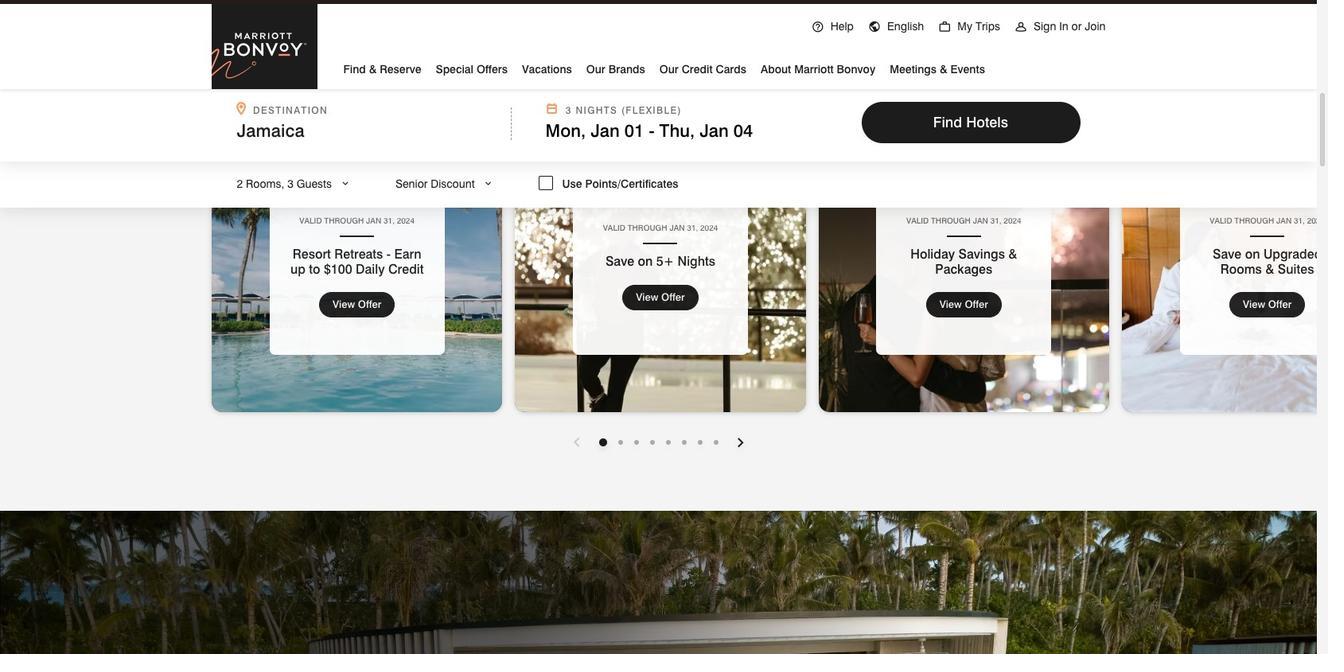 Task type: locate. For each thing, give the bounding box(es) containing it.
offer down 5+ in the top of the page
[[661, 290, 685, 303]]

save left 5+ in the top of the page
[[605, 254, 634, 269]]

view offer down daily
[[332, 298, 381, 311]]

& inside dropdown button
[[940, 63, 948, 76]]

our credit cards
[[660, 63, 747, 76]]

1 dropdown down image from the left
[[340, 178, 351, 190]]

help link
[[804, 2, 861, 47]]

0 horizontal spatial find
[[343, 63, 366, 76]]

on for upgraded
[[1245, 246, 1260, 262]]

jan
[[591, 120, 620, 141], [700, 120, 729, 141], [366, 215, 381, 225], [973, 215, 988, 225], [1276, 215, 1292, 225], [669, 223, 685, 232]]

our right brands
[[660, 63, 679, 76]]

0 horizontal spatial 3
[[288, 178, 294, 190]]

to
[[309, 261, 320, 276]]

view offer
[[636, 290, 685, 303], [332, 298, 381, 311], [939, 298, 988, 311], [1243, 298, 1292, 311]]

jan up upgraded
[[1276, 215, 1292, 225]]

our for our brands
[[586, 63, 606, 76]]

valid through jan 31, 2024
[[299, 215, 414, 225], [906, 215, 1021, 225], [1210, 215, 1325, 225], [603, 223, 718, 232]]

my trips
[[958, 20, 1000, 33]]

31, for upgraded
[[1294, 215, 1305, 225]]

arrow right cropped image
[[572, 437, 581, 448], [736, 437, 745, 448]]

round image for sign in or join
[[1015, 21, 1028, 33]]

special offers
[[436, 63, 508, 76]]

through up holiday
[[931, 215, 971, 225]]

view for resort retreats - earn up to $100 daily credit
[[332, 298, 355, 311]]

thu,
[[660, 120, 695, 141]]

2024 for holiday savings & packages
[[1004, 215, 1021, 225]]

offer down suites
[[1268, 298, 1292, 311]]

view down rooms
[[1243, 298, 1265, 311]]

on
[[1245, 246, 1260, 262], [638, 254, 653, 269]]

find for find hotels
[[934, 114, 962, 131]]

valid for resort retreats - earn up to $100 daily credit
[[299, 215, 322, 225]]

0 horizontal spatial credit
[[388, 261, 423, 276]]

2024 up savings on the right top of page
[[1004, 215, 1021, 225]]

round image left help
[[812, 21, 824, 33]]

valid through jan 31, 2024 for &
[[906, 215, 1021, 225]]

points/certificates
[[585, 178, 679, 190]]

$100
[[324, 261, 352, 276]]

find left reserve
[[343, 63, 366, 76]]

offer for earn
[[358, 298, 381, 311]]

view down $100
[[332, 298, 355, 311]]

& left events
[[940, 63, 948, 76]]

3 round image from the left
[[1015, 21, 1028, 33]]

view offer link
[[622, 285, 698, 310], [319, 292, 395, 318], [926, 292, 1002, 318], [1229, 292, 1305, 318]]

jan up savings on the right top of page
[[973, 215, 988, 225]]

valid up resort
[[299, 215, 322, 225]]

valid down "use points/certificates"
[[603, 223, 625, 232]]

find for find & reserve
[[343, 63, 366, 76]]

dropdown down image inside the senior discount dropdown button
[[483, 178, 494, 190]]

use points/certificates
[[562, 178, 679, 190]]

find hotels
[[934, 114, 1009, 131]]

view offer down save on 5+ nights
[[636, 290, 685, 303]]

view offer link down the packages
[[926, 292, 1002, 318]]

jan for save on upgraded rooms & suites
[[1276, 215, 1292, 225]]

31, up save on 5+ nights
[[687, 223, 698, 232]]

1 horizontal spatial on
[[1245, 246, 1260, 262]]

nights up mon,
[[576, 104, 618, 116]]

round image inside sign in or join dropdown button
[[1015, 21, 1028, 33]]

on inside "save on upgraded rooms & suites"
[[1245, 246, 1260, 262]]

1 our from the left
[[586, 63, 606, 76]]

- inside resort retreats - earn up to $100 daily credit
[[386, 246, 390, 262]]

save for save on 5+ nights
[[605, 254, 634, 269]]

2 rooms, 3 guests button
[[237, 175, 351, 192]]

vacations
[[522, 63, 572, 76]]

1 horizontal spatial our
[[660, 63, 679, 76]]

find
[[343, 63, 366, 76], [934, 114, 962, 131]]

2 horizontal spatial round image
[[1015, 21, 1028, 33]]

1 horizontal spatial nights
[[677, 254, 715, 269]]

offer down daily
[[358, 298, 381, 311]]

up
[[290, 261, 305, 276]]

view offer link for rooms
[[1229, 292, 1305, 318]]

round image inside my trips button
[[939, 21, 951, 33]]

nights inside 3 nights (flexible) mon, jan 01 - thu, jan 04
[[576, 104, 618, 116]]

31, for 5+
[[687, 223, 698, 232]]

0 horizontal spatial on
[[638, 254, 653, 269]]

31, up upgraded
[[1294, 215, 1305, 225]]

jan for holiday savings & packages
[[973, 215, 988, 225]]

through up retreats
[[324, 215, 364, 225]]

0 vertical spatial 3
[[566, 104, 572, 116]]

valid through jan 31, 2024 up "save on upgraded rooms & suites"
[[1210, 215, 1325, 225]]

1 vertical spatial find
[[934, 114, 962, 131]]

savings
[[958, 246, 1005, 262]]

our inside our credit cards link
[[660, 63, 679, 76]]

0 horizontal spatial -
[[386, 246, 390, 262]]

view offer for packages
[[939, 298, 988, 311]]

offer for rooms
[[1268, 298, 1292, 311]]

1 horizontal spatial -
[[649, 120, 655, 141]]

credit right daily
[[388, 261, 423, 276]]

2024 for save on upgraded rooms & suites
[[1307, 215, 1325, 225]]

offer for nights
[[661, 290, 685, 303]]

our left brands
[[586, 63, 606, 76]]

valid for save on 5+ nights
[[603, 223, 625, 232]]

31, up 'earn'
[[383, 215, 394, 225]]

1 horizontal spatial arrow right cropped image
[[736, 437, 745, 448]]

1 horizontal spatial 3
[[566, 104, 572, 116]]

1 arrow right cropped image from the left
[[572, 437, 581, 448]]

3 left guests on the left
[[288, 178, 294, 190]]

view offer link down "save on upgraded rooms & suites"
[[1229, 292, 1305, 318]]

offer down the packages
[[965, 298, 988, 311]]

view offer link down save on 5+ nights
[[622, 285, 698, 310]]

valid through jan 31, 2024 for upgraded
[[1210, 215, 1325, 225]]

save for save on upgraded rooms & suites
[[1213, 246, 1242, 262]]

3
[[566, 104, 572, 116], [288, 178, 294, 190]]

2 our from the left
[[660, 63, 679, 76]]

couple dining in bed image
[[1122, 122, 1328, 412]]

01
[[625, 120, 644, 141]]

jan for resort retreats - earn up to $100 daily credit
[[366, 215, 381, 225]]

view offer for rooms
[[1243, 298, 1292, 311]]

view left more
[[1041, 85, 1064, 98]]

0 horizontal spatial arrow right cropped image
[[572, 437, 581, 448]]

None search field
[[0, 89, 1317, 208]]

3 up mon,
[[566, 104, 572, 116]]

find & reserve
[[343, 63, 421, 76]]

0 vertical spatial -
[[649, 120, 655, 141]]

2 dropdown down image from the left
[[483, 178, 494, 190]]

our inside our brands "dropdown button"
[[586, 63, 606, 76]]

about
[[761, 63, 791, 76]]

1 vertical spatial -
[[386, 246, 390, 262]]

valid
[[299, 215, 322, 225], [906, 215, 929, 225], [1210, 215, 1232, 225], [603, 223, 625, 232]]

round image
[[812, 21, 824, 33], [939, 21, 951, 33], [1015, 21, 1028, 33]]

about marriott bonvoy button
[[761, 57, 876, 80]]

1 round image from the left
[[812, 21, 824, 33]]

Destination text field
[[237, 120, 480, 141]]

nights
[[576, 104, 618, 116], [677, 254, 715, 269]]

senior
[[395, 178, 428, 190]]

credit
[[682, 63, 713, 76], [388, 261, 423, 276]]

valid up rooms
[[1210, 215, 1232, 225]]

nights right 5+ in the top of the page
[[677, 254, 715, 269]]

dropdown down image right guests on the left
[[340, 178, 351, 190]]

find inside dropdown button
[[343, 63, 366, 76]]

holiday
[[910, 246, 955, 262]]

valid through jan 31, 2024 up savings on the right top of page
[[906, 215, 1021, 225]]

view inside deals worth celebrating view more
[[1041, 85, 1064, 98]]

- right 01
[[649, 120, 655, 141]]

family of four walking into a pool in sarasota. image
[[211, 122, 502, 412]]

&
[[369, 63, 377, 76], [940, 63, 948, 76], [1008, 246, 1017, 262], [1265, 261, 1274, 276]]

& inside "save on upgraded rooms & suites"
[[1265, 261, 1274, 276]]

senior discount button
[[395, 175, 494, 192]]

packages
[[935, 261, 992, 276]]

1 vertical spatial credit
[[388, 261, 423, 276]]

0 horizontal spatial nights
[[576, 104, 618, 116]]

1 horizontal spatial dropdown down image
[[483, 178, 494, 190]]

on left 5+ in the top of the page
[[638, 254, 653, 269]]

holiday savings & packages
[[910, 246, 1017, 276]]

& left suites
[[1265, 261, 1274, 276]]

& left reserve
[[369, 63, 377, 76]]

save on 5+ nights
[[605, 254, 715, 269]]

0 vertical spatial nights
[[576, 104, 618, 116]]

hotels
[[966, 114, 1009, 131]]

0 horizontal spatial save
[[605, 254, 634, 269]]

0 vertical spatial find
[[343, 63, 366, 76]]

0 horizontal spatial round image
[[812, 21, 824, 33]]

- inside 3 nights (flexible) mon, jan 01 - thu, jan 04
[[649, 120, 655, 141]]

round image left sign on the top right
[[1015, 21, 1028, 33]]

2024
[[397, 215, 414, 225], [1004, 215, 1021, 225], [1307, 215, 1325, 225], [700, 223, 718, 232]]

view offer link down daily
[[319, 292, 395, 318]]

valid up holiday
[[906, 215, 929, 225]]

dropdown down image
[[340, 178, 351, 190], [483, 178, 494, 190]]

jan up 5+ in the top of the page
[[669, 223, 685, 232]]

celebrating
[[346, 63, 473, 92]]

31, up savings on the right top of page
[[990, 215, 1001, 225]]

deals
[[205, 63, 267, 92]]

& inside dropdown button
[[369, 63, 377, 76]]

or
[[1072, 20, 1082, 33]]

mon,
[[546, 120, 586, 141]]

view down the packages
[[939, 298, 962, 311]]

on left upgraded
[[1245, 246, 1260, 262]]

through up "save on upgraded rooms & suites"
[[1234, 215, 1274, 225]]

view offer link for nights
[[622, 285, 698, 310]]

0 horizontal spatial our
[[586, 63, 606, 76]]

& inside holiday savings & packages
[[1008, 246, 1017, 262]]

my trips button
[[932, 2, 1008, 47]]

save
[[1213, 246, 1242, 262], [605, 254, 634, 269]]

0 horizontal spatial dropdown down image
[[340, 178, 351, 190]]

round image left my
[[939, 21, 951, 33]]

-
[[649, 120, 655, 141], [386, 246, 390, 262]]

view offer for nights
[[636, 290, 685, 303]]

1 horizontal spatial find
[[934, 114, 962, 131]]

2024 up save on 5+ nights
[[700, 223, 718, 232]]

sign
[[1034, 20, 1057, 33]]

1 horizontal spatial save
[[1213, 246, 1242, 262]]

view offer down "save on upgraded rooms & suites"
[[1243, 298, 1292, 311]]

view offer down the packages
[[939, 298, 988, 311]]

credit left cards
[[682, 63, 713, 76]]

view
[[1041, 85, 1064, 98], [636, 290, 658, 303], [332, 298, 355, 311], [939, 298, 962, 311], [1243, 298, 1265, 311]]

view for save on upgraded rooms & suites
[[1243, 298, 1265, 311]]

2 round image from the left
[[939, 21, 951, 33]]

2024 up 'earn'
[[397, 215, 414, 225]]

meetings & events
[[890, 63, 985, 76]]

- left 'earn'
[[386, 246, 390, 262]]

1 horizontal spatial credit
[[682, 63, 713, 76]]

31,
[[383, 215, 394, 225], [990, 215, 1001, 225], [1294, 215, 1305, 225], [687, 223, 698, 232]]

save inside "save on upgraded rooms & suites"
[[1213, 246, 1242, 262]]

& right savings on the right top of page
[[1008, 246, 1017, 262]]

find inside button
[[934, 114, 962, 131]]

rooms
[[1220, 261, 1262, 276]]

view for save on 5+ nights
[[636, 290, 658, 303]]

meetings
[[890, 63, 937, 76]]

dropdown down image right discount
[[483, 178, 494, 190]]

round image inside "help" link
[[812, 21, 824, 33]]

1 horizontal spatial round image
[[939, 21, 951, 33]]

1 vertical spatial 3
[[288, 178, 294, 190]]

special
[[436, 63, 474, 76]]

through up save on 5+ nights
[[627, 223, 667, 232]]

round image for help
[[812, 21, 824, 33]]

valid through jan 31, 2024 for 5+
[[603, 223, 718, 232]]

english
[[887, 20, 924, 33]]

through
[[324, 215, 364, 225], [931, 215, 971, 225], [1234, 215, 1274, 225], [627, 223, 667, 232]]

jan up retreats
[[366, 215, 381, 225]]

suites
[[1278, 261, 1314, 276]]

meetings & events button
[[890, 57, 985, 80]]

valid through jan 31, 2024 up save on 5+ nights
[[603, 223, 718, 232]]

save left upgraded
[[1213, 246, 1242, 262]]

our
[[586, 63, 606, 76], [660, 63, 679, 76]]

2024 up upgraded
[[1307, 215, 1325, 225]]

dropdown down image inside 2 rooms, 3 guests dropdown button
[[340, 178, 351, 190]]

round image
[[868, 21, 881, 33]]

view down save on 5+ nights
[[636, 290, 658, 303]]

offer
[[661, 290, 685, 303], [358, 298, 381, 311], [965, 298, 988, 311], [1268, 298, 1292, 311]]

valid through jan 31, 2024 up retreats
[[299, 215, 414, 225]]

find left the hotels
[[934, 114, 962, 131]]

valid for save on upgraded rooms & suites
[[1210, 215, 1232, 225]]



Task type: describe. For each thing, give the bounding box(es) containing it.
save on upgraded rooms & suites
[[1213, 246, 1322, 276]]

valid through jan 31, 2024 for -
[[299, 215, 414, 225]]

use
[[562, 178, 582, 190]]

english button
[[861, 2, 932, 47]]

trips
[[976, 20, 1000, 33]]

dropdown down image for 2 rooms, 3 guests
[[340, 178, 351, 190]]

reserve
[[380, 63, 421, 76]]

jan left 01
[[591, 120, 620, 141]]

help
[[831, 20, 854, 33]]

senior discount
[[395, 178, 475, 190]]

view offer link for packages
[[926, 292, 1002, 318]]

our credit cards link
[[660, 57, 747, 80]]

1 vertical spatial nights
[[677, 254, 715, 269]]

view offer for earn
[[332, 298, 381, 311]]

through for -
[[324, 215, 364, 225]]

valid for holiday savings & packages
[[906, 215, 929, 225]]

daily
[[355, 261, 384, 276]]

2
[[237, 178, 243, 190]]

a woman holding her ice skates at the holiday rink image
[[515, 122, 806, 412]]

3 inside dropdown button
[[288, 178, 294, 190]]

bonvoy
[[837, 63, 876, 76]]

through for &
[[931, 215, 971, 225]]

marriott
[[794, 63, 834, 76]]

resort
[[292, 246, 331, 262]]

jan for save on 5+ nights
[[669, 223, 685, 232]]

our for our credit cards
[[660, 63, 679, 76]]

31, for &
[[990, 215, 1001, 225]]

our brands
[[586, 63, 645, 76]]

more
[[1067, 85, 1091, 98]]

3 nights (flexible) mon, jan 01 - thu, jan 04
[[546, 104, 753, 141]]

dropdown down image for senior discount
[[483, 178, 494, 190]]

special offers button
[[436, 57, 508, 80]]

couple looking at fireworks on the rooftop image
[[818, 122, 1109, 412]]

(flexible)
[[622, 104, 682, 116]]

brands
[[609, 63, 645, 76]]

credit inside resort retreats - earn up to $100 daily credit
[[388, 261, 423, 276]]

upgraded
[[1264, 246, 1322, 262]]

3 inside 3 nights (flexible) mon, jan 01 - thu, jan 04
[[566, 104, 572, 116]]

find hotels button
[[862, 102, 1081, 143]]

destination
[[253, 104, 328, 116]]

about marriott bonvoy
[[761, 63, 876, 76]]

5+
[[656, 254, 674, 269]]

through for upgraded
[[1234, 215, 1274, 225]]

retreats
[[334, 246, 383, 262]]

worth
[[273, 63, 339, 92]]

sign in or join
[[1034, 20, 1106, 33]]

on for 5+
[[638, 254, 653, 269]]

vacations button
[[522, 57, 572, 80]]

rooms,
[[246, 178, 284, 190]]

resort retreats - earn up to $100 daily credit
[[290, 246, 423, 276]]

view offer link for earn
[[319, 292, 395, 318]]

discount
[[431, 178, 475, 190]]

sign in or join button
[[1008, 2, 1113, 47]]

our brands button
[[586, 57, 645, 80]]

deals worth celebrating view more
[[205, 63, 1091, 98]]

destination field
[[237, 120, 501, 141]]

cards
[[716, 63, 747, 76]]

offers
[[477, 63, 508, 76]]

through for 5+
[[627, 223, 667, 232]]

earn
[[394, 246, 421, 262]]

31, for -
[[383, 215, 394, 225]]

2 rooms, 3 guests
[[237, 178, 332, 190]]

find & reserve button
[[343, 57, 421, 80]]

events
[[951, 63, 985, 76]]

view for holiday savings & packages
[[939, 298, 962, 311]]

view more link
[[1041, 85, 1091, 98]]

in
[[1060, 20, 1069, 33]]

jan left the 04
[[700, 120, 729, 141]]

round image for my trips
[[939, 21, 951, 33]]

guests
[[297, 178, 332, 190]]

0 vertical spatial credit
[[682, 63, 713, 76]]

join
[[1085, 20, 1106, 33]]

2024 for save on 5+ nights
[[700, 223, 718, 232]]

04
[[734, 120, 753, 141]]

none search field containing mon, jan 01 - thu, jan 04
[[0, 89, 1317, 208]]

my
[[958, 20, 973, 33]]

2024 for resort retreats - earn up to $100 daily credit
[[397, 215, 414, 225]]

2 arrow right cropped image from the left
[[736, 437, 745, 448]]

offer for packages
[[965, 298, 988, 311]]



Task type: vqa. For each thing, say whether or not it's contained in the screenshot.
right ON
yes



